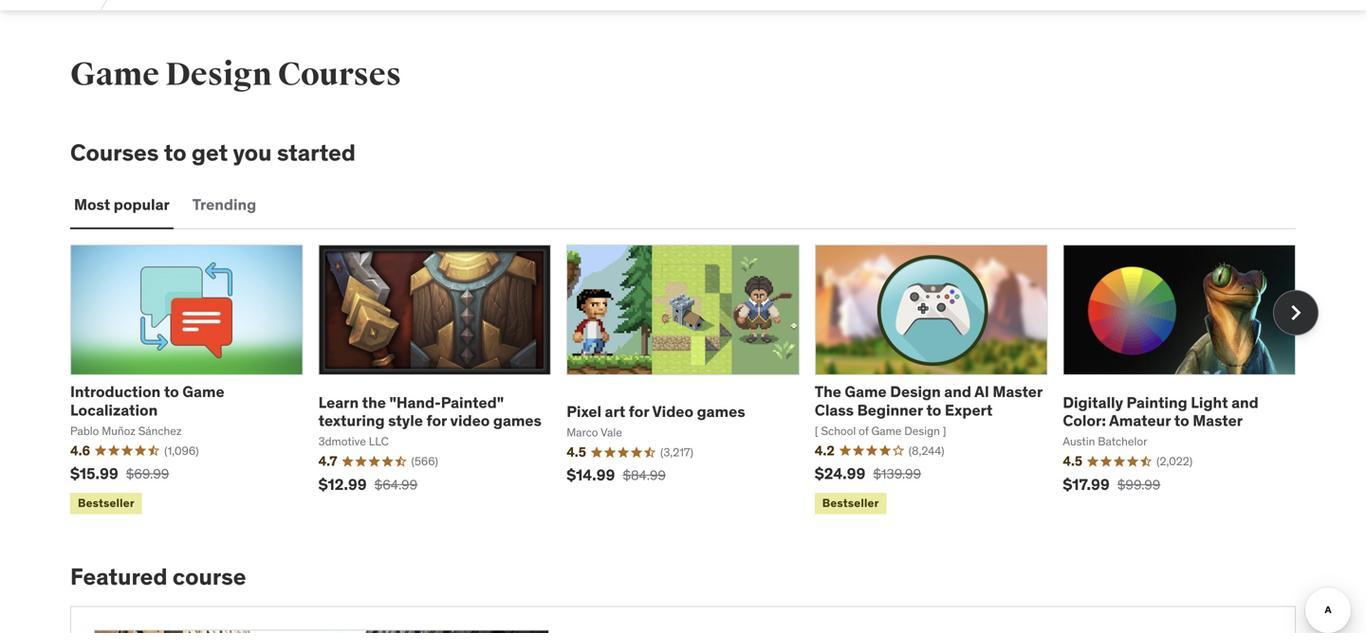 Task type: vqa. For each thing, say whether or not it's contained in the screenshot.
CAROUSEL element
yes



Task type: locate. For each thing, give the bounding box(es) containing it.
light
[[1191, 393, 1228, 413]]

master right painting
[[1193, 411, 1243, 431]]

0 vertical spatial courses
[[278, 55, 401, 95]]

master right ai
[[993, 382, 1043, 402]]

1 horizontal spatial games
[[697, 402, 745, 422]]

to right introduction
[[164, 382, 179, 402]]

0 vertical spatial master
[[993, 382, 1043, 402]]

1 horizontal spatial courses
[[278, 55, 401, 95]]

game right "the"
[[845, 382, 887, 402]]

for
[[629, 402, 649, 422], [426, 411, 447, 431]]

get
[[192, 139, 228, 167]]

video
[[450, 411, 490, 431]]

"hand-
[[389, 393, 441, 413]]

to left light
[[1174, 411, 1189, 431]]

and inside 'the game design and ai master class beginner to expert'
[[944, 382, 971, 402]]

and inside digitally painting light and color: amateur to master
[[1232, 393, 1259, 413]]

to inside introduction to game localization
[[164, 382, 179, 402]]

painted"
[[441, 393, 504, 413]]

to inside 'the game design and ai master class beginner to expert'
[[926, 401, 941, 420]]

digitally painting light and color: amateur to master
[[1063, 393, 1259, 431]]

to
[[164, 139, 186, 167], [164, 382, 179, 402], [926, 401, 941, 420], [1174, 411, 1189, 431]]

trending
[[192, 195, 256, 214]]

master
[[993, 382, 1043, 402], [1193, 411, 1243, 431]]

for right art
[[629, 402, 649, 422]]

2 horizontal spatial game
[[845, 382, 887, 402]]

expert
[[945, 401, 993, 420]]

0 horizontal spatial games
[[493, 411, 542, 431]]

game inside introduction to game localization
[[182, 382, 224, 402]]

most
[[74, 195, 110, 214]]

1 vertical spatial design
[[890, 382, 941, 402]]

0 horizontal spatial and
[[944, 382, 971, 402]]

1 vertical spatial courses
[[70, 139, 159, 167]]

0 horizontal spatial design
[[165, 55, 272, 95]]

1 horizontal spatial and
[[1232, 393, 1259, 413]]

design
[[165, 55, 272, 95], [890, 382, 941, 402]]

game down the arrow pointing to subcategory menu links 'icon'
[[70, 55, 159, 95]]

and
[[944, 382, 971, 402], [1232, 393, 1259, 413]]

game inside 'the game design and ai master class beginner to expert'
[[845, 382, 887, 402]]

game
[[70, 55, 159, 95], [182, 382, 224, 402], [845, 382, 887, 402]]

1 vertical spatial master
[[1193, 411, 1243, 431]]

digitally
[[1063, 393, 1123, 413]]

1 horizontal spatial game
[[182, 382, 224, 402]]

for right style
[[426, 411, 447, 431]]

games
[[697, 402, 745, 422], [493, 411, 542, 431]]

courses
[[278, 55, 401, 95], [70, 139, 159, 167]]

to left expert
[[926, 401, 941, 420]]

1 horizontal spatial for
[[629, 402, 649, 422]]

games right 'video'
[[493, 411, 542, 431]]

painting
[[1127, 393, 1187, 413]]

the game design and ai master class beginner to expert
[[815, 382, 1043, 420]]

1 horizontal spatial design
[[890, 382, 941, 402]]

next image
[[1281, 298, 1311, 328]]

0 horizontal spatial for
[[426, 411, 447, 431]]

courses up started
[[278, 55, 401, 95]]

0 horizontal spatial master
[[993, 382, 1043, 402]]

learn the "hand-painted" texturing style for video games
[[318, 393, 542, 431]]

and for design
[[944, 382, 971, 402]]

game design courses
[[70, 55, 401, 95]]

1 horizontal spatial master
[[1193, 411, 1243, 431]]

ai
[[974, 382, 989, 402]]

courses up 'most popular'
[[70, 139, 159, 167]]

courses to get you started
[[70, 139, 356, 167]]

game right introduction
[[182, 382, 224, 402]]

amateur
[[1109, 411, 1171, 431]]

0 horizontal spatial game
[[70, 55, 159, 95]]

featured
[[70, 563, 167, 592]]

games right the video at the bottom of page
[[697, 402, 745, 422]]

art
[[605, 402, 625, 422]]

design up courses to get you started
[[165, 55, 272, 95]]

design left expert
[[890, 382, 941, 402]]

and left ai
[[944, 382, 971, 402]]

and right light
[[1232, 393, 1259, 413]]

most popular button
[[70, 182, 173, 228]]

arrow pointing to subcategory menu links image
[[98, 0, 115, 11]]



Task type: describe. For each thing, give the bounding box(es) containing it.
style
[[388, 411, 423, 431]]

video
[[652, 402, 694, 422]]

master inside digitally painting light and color: amateur to master
[[1193, 411, 1243, 431]]

0 vertical spatial design
[[165, 55, 272, 95]]

to left get
[[164, 139, 186, 167]]

0 horizontal spatial courses
[[70, 139, 159, 167]]

and for light
[[1232, 393, 1259, 413]]

most popular
[[74, 195, 170, 214]]

digitally painting light and color: amateur to master link
[[1063, 393, 1259, 431]]

master inside 'the game design and ai master class beginner to expert'
[[993, 382, 1043, 402]]

games inside the learn the "hand-painted" texturing style for video games
[[493, 411, 542, 431]]

for inside the learn the "hand-painted" texturing style for video games
[[426, 411, 447, 431]]

featured course
[[70, 563, 246, 592]]

trending button
[[189, 182, 260, 228]]

pixel
[[567, 402, 601, 422]]

pixel art for video games link
[[567, 402, 745, 422]]

learn the "hand-painted" texturing style for video games link
[[318, 393, 542, 431]]

introduction to game localization
[[70, 382, 224, 420]]

you
[[233, 139, 272, 167]]

to inside digitally painting light and color: amateur to master
[[1174, 411, 1189, 431]]

class
[[815, 401, 854, 420]]

pixel art for video games
[[567, 402, 745, 422]]

texturing
[[318, 411, 385, 431]]

localization
[[70, 401, 158, 420]]

color:
[[1063, 411, 1106, 431]]

the
[[815, 382, 841, 402]]

design inside 'the game design and ai master class beginner to expert'
[[890, 382, 941, 402]]

started
[[277, 139, 356, 167]]

the
[[362, 393, 386, 413]]

introduction to game localization link
[[70, 382, 224, 420]]

popular
[[114, 195, 170, 214]]

learn
[[318, 393, 359, 413]]

introduction
[[70, 382, 161, 402]]

the game design and ai master class beginner to expert link
[[815, 382, 1043, 420]]

beginner
[[857, 401, 923, 420]]

carousel element
[[70, 245, 1319, 518]]

course
[[173, 563, 246, 592]]



